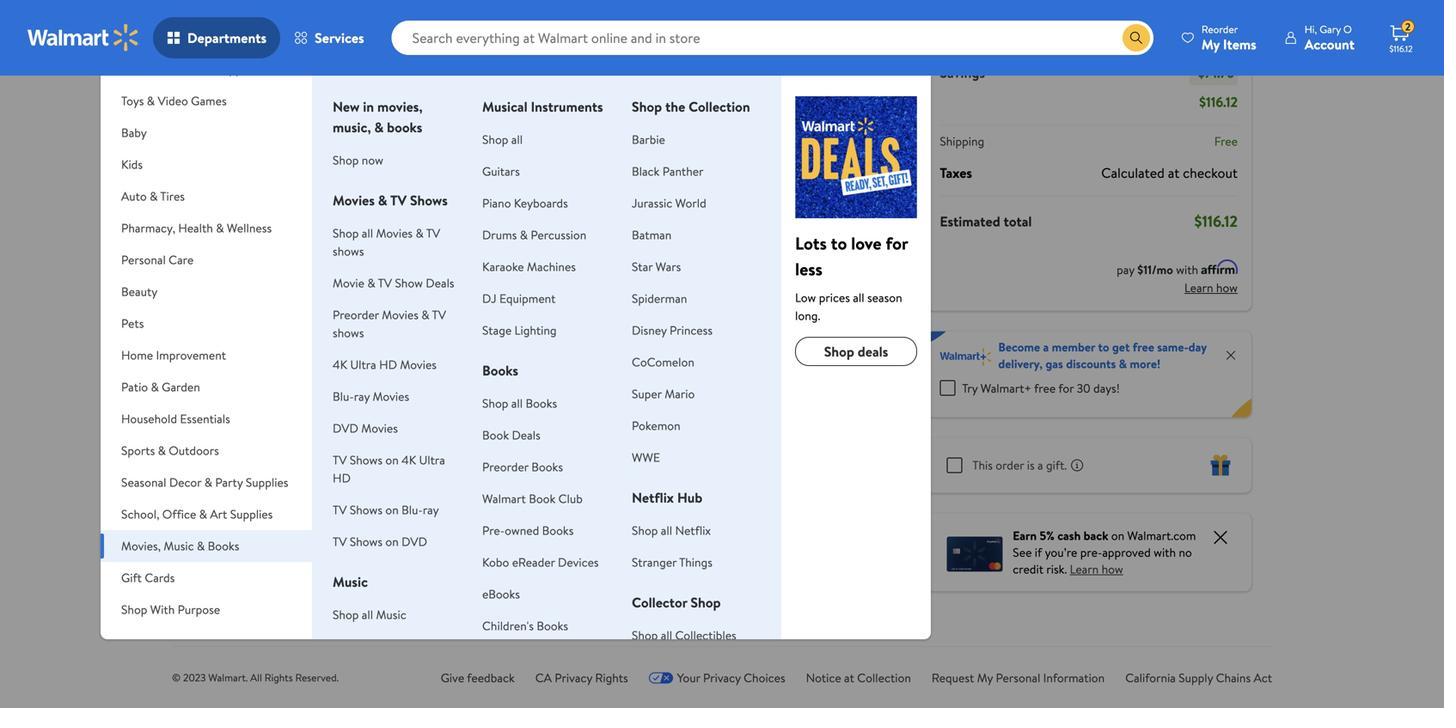 Task type: vqa. For each thing, say whether or not it's contained in the screenshot.
$24.98 Beautiful Decorative Pillo
no



Task type: locate. For each thing, give the bounding box(es) containing it.
1 vertical spatial free
[[1034, 380, 1056, 397]]

1 horizontal spatial netflix
[[675, 522, 711, 539]]

1 vertical spatial learn how
[[1070, 561, 1123, 578]]

supplies down basket on the bottom of the page
[[246, 474, 288, 491]]

shows down dvd movies
[[350, 452, 383, 468]]

add to cart image inside now $349.00 group
[[366, 306, 387, 326]]

shows
[[410, 191, 448, 210], [350, 452, 383, 468], [350, 502, 383, 518], [350, 533, 383, 550]]

now inside now $348.00 $579.00 ge profile™ opal™ nugget ice maker with side tank, countertop icemaker, stainless steel
[[489, 355, 520, 377]]

4k inside tv shows on 4k ultra hd
[[402, 452, 416, 468]]

3+ day shipping down basket on the bottom of the page
[[227, 488, 296, 502]]

2 privacy from the left
[[703, 670, 741, 686]]

1 vertical spatial 4k
[[402, 452, 416, 468]]

add down movie & tv show deals link on the left top
[[387, 307, 408, 324]]

shop up 'collectibles'
[[691, 593, 721, 612]]

1 add to cart image from the left
[[499, 306, 520, 326]]

dismiss capital one banner image
[[1210, 527, 1231, 548]]

0 vertical spatial free
[[1133, 339, 1154, 355]]

free
[[1214, 133, 1238, 150]]

add to cart image inside now $348.00 group
[[499, 306, 520, 326]]

care
[[169, 251, 194, 268]]

banner containing become a member to get free same-day delivery, gas discounts & more!
[[926, 331, 1252, 417]]

3+ day shipping up tv shows on dvd
[[360, 503, 429, 517]]

0 horizontal spatial 4k
[[333, 356, 347, 373]]

2 add from the left
[[520, 307, 541, 324]]

auto & tires
[[121, 188, 185, 205]]

wars
[[656, 258, 681, 275]]

day inside the now $16.98 group
[[635, 481, 650, 496]]

steel inside chefman turbo fry stainless steel air fryer with basket divider, 8 quart
[[224, 434, 254, 453]]

1 horizontal spatial pickup
[[759, 488, 788, 502]]

no
[[1179, 544, 1192, 561]]

for right 'love'
[[886, 231, 908, 255]]

stainless inside now $348.00 $579.00 ge profile™ opal™ nugget ice maker with side tank, countertop icemaker, stainless steel
[[489, 510, 540, 529]]

0 horizontal spatial video
[[158, 92, 188, 109]]

shop for shop more deals
[[213, 157, 247, 178]]

add to cart image for $7.49
[[765, 306, 786, 326]]

1 horizontal spatial add to cart image
[[632, 306, 653, 326]]

shop down collector on the bottom
[[632, 627, 658, 644]]

0 horizontal spatial my
[[977, 670, 993, 686]]

shop up guitars link
[[482, 131, 508, 148]]

a right become
[[1043, 339, 1049, 355]]

movies & tv shows
[[333, 191, 448, 210]]

1 horizontal spatial stainless
[[489, 510, 540, 529]]

0 vertical spatial personal
[[121, 251, 166, 268]]

shop for shop all books
[[482, 395, 508, 412]]

drums & percussion
[[482, 227, 586, 243]]

0 vertical spatial steel
[[224, 434, 254, 453]]

1 horizontal spatial preorder
[[482, 459, 529, 475]]

batman
[[632, 227, 672, 243]]

add inside now $348.00 group
[[520, 307, 541, 324]]

hd up $499.00
[[379, 356, 397, 373]]

3+ day shipping inside now $49.00 group
[[227, 488, 296, 502]]

shop for shop deals
[[824, 342, 854, 361]]

beauty
[[121, 283, 158, 300]]

1 vertical spatial to
[[1098, 339, 1109, 355]]

add to cart image
[[366, 306, 387, 326], [632, 306, 653, 326]]

music up music deals
[[376, 606, 406, 623]]

deal inside now $7.49 group
[[762, 199, 783, 213]]

add down spiderman link
[[653, 307, 674, 324]]

1 privacy from the left
[[555, 670, 592, 686]]

video
[[158, 92, 188, 109], [356, 430, 391, 449]]

2 shows from the top
[[333, 325, 364, 341]]

preorder down ice
[[482, 459, 529, 475]]

home, furniture & appliances
[[121, 61, 277, 77]]

on for 4k
[[385, 452, 399, 468]]

0 horizontal spatial learn
[[1070, 561, 1099, 578]]

black down barbie
[[632, 163, 660, 180]]

now inside "now $7.49 $15.97 huntworth men's force heat boost™ lined beanie (realtree edge®)"
[[755, 355, 786, 377]]

steel down club
[[544, 510, 574, 529]]

4 add from the left
[[786, 307, 807, 324]]

& right patio
[[151, 379, 159, 395]]

services
[[315, 28, 364, 47]]

steel inside now $348.00 $579.00 ge profile™ opal™ nugget ice maker with side tank, countertop icemaker, stainless steel
[[544, 510, 574, 529]]

deal inside now $349.00 group
[[363, 199, 384, 213]]

shows for tv shows on blu-ray
[[350, 502, 383, 518]]

to inside lots to love for less low prices all season long.
[[831, 231, 847, 255]]

my for items
[[1202, 35, 1220, 54]]

all down movies & tv shows
[[362, 225, 373, 242]]

ultra up $499.00
[[350, 356, 376, 373]]

2- inside the now $16.98 group
[[626, 481, 635, 496]]

1228
[[544, 460, 565, 475]]

book
[[482, 427, 509, 444], [529, 490, 556, 507]]

berries
[[656, 430, 698, 449]]

musical instruments
[[482, 97, 603, 116]]

1 horizontal spatial ultra
[[419, 452, 445, 468]]

to left 'love'
[[831, 231, 847, 255]]

1 vertical spatial video
[[356, 430, 391, 449]]

supplies inside dropdown button
[[246, 474, 288, 491]]

pouches,
[[622, 487, 676, 506]]

preorder movies & tv shows
[[333, 306, 446, 341]]

supplies inside 'dropdown button'
[[230, 506, 273, 523]]

1 vertical spatial personal
[[996, 670, 1040, 686]]

all inside shop all movies & tv shows
[[362, 225, 373, 242]]

personal inside dropdown button
[[121, 251, 166, 268]]

shop left deals
[[824, 342, 854, 361]]

0 vertical spatial at
[[1168, 163, 1180, 182]]

3+ down (realtree
[[759, 512, 770, 527]]

tv inside tv shows on 4k ultra hd
[[333, 452, 347, 468]]

hd inside tv shows on 4k ultra hd
[[333, 470, 351, 487]]

2 add to cart image from the left
[[632, 306, 653, 326]]

equipment
[[499, 290, 556, 307]]

movies, music & books image
[[795, 96, 917, 218]]

shows up tv shows on dvd
[[350, 502, 383, 518]]

1 horizontal spatial for
[[1058, 380, 1074, 397]]

4 add button from the left
[[758, 302, 821, 330]]

furniture
[[159, 61, 207, 77]]

3+ day shipping inside now $349.00 group
[[360, 503, 429, 517]]

1 horizontal spatial to
[[1098, 339, 1109, 355]]

1 horizontal spatial free
[[1133, 339, 1154, 355]]

add down equipment
[[520, 307, 541, 324]]

1 vertical spatial book
[[529, 490, 556, 507]]

shop left with
[[121, 601, 147, 618]]

kids
[[121, 156, 143, 173]]

movies inside the preorder movies & tv shows
[[382, 306, 419, 323]]

day inside now $348.00 group
[[502, 488, 517, 502]]

shop inside dropdown button
[[121, 601, 147, 618]]

opal™
[[489, 415, 524, 434]]

add to cart image
[[499, 306, 520, 326], [765, 306, 786, 326]]

all inside lots to love for less low prices all season long.
[[853, 289, 864, 306]]

learn down affirm image
[[1184, 279, 1213, 296]]

0 horizontal spatial ray
[[354, 388, 370, 405]]

now for now $16.98 $24.28 21.2 ¢/count welch's, gluten free,  berries 'n cherries fruit snacks 0.8oz pouches, 80 count case
[[622, 355, 653, 377]]

1 horizontal spatial my
[[1202, 35, 1220, 54]]

1 horizontal spatial privacy
[[703, 670, 741, 686]]

1 vertical spatial for
[[1058, 380, 1074, 397]]

3+ up tv shows on dvd
[[360, 503, 372, 517]]

music down office
[[164, 538, 194, 554]]

3 deal from the left
[[629, 199, 650, 213]]

shows down tv shows on blu-ray
[[350, 533, 383, 550]]

tv shows on 4k ultra hd link
[[333, 452, 445, 487]]

ray
[[354, 388, 370, 405], [423, 502, 439, 518]]

1 horizontal spatial 4k
[[402, 452, 416, 468]]

shipping
[[940, 133, 984, 150]]

personal
[[121, 251, 166, 268], [996, 670, 1040, 686]]

shipping inside now $349.00 group
[[392, 503, 429, 517]]

shop for shop all
[[482, 131, 508, 148]]

1 deal from the left
[[363, 199, 384, 213]]

1 vertical spatial shows
[[333, 325, 364, 341]]

shows inside the preorder movies & tv shows
[[333, 325, 364, 341]]

0 horizontal spatial collection
[[689, 97, 750, 116]]

0 horizontal spatial steel
[[224, 434, 254, 453]]

with up 1228
[[550, 434, 576, 453]]

add button inside the now $16.98 group
[[625, 302, 688, 330]]

now $7.49 group
[[755, 189, 857, 536]]

preorder for books
[[482, 459, 529, 475]]

5 now from the left
[[755, 355, 786, 377]]

reserved.
[[295, 671, 339, 685]]

all for movies & tv shows
[[362, 225, 373, 242]]

1 vertical spatial stainless
[[489, 510, 540, 529]]

book up side
[[482, 427, 509, 444]]

$116.12 down $71.76 at the top
[[1199, 92, 1238, 111]]

0 horizontal spatial dvd
[[333, 420, 358, 437]]

black down x
[[412, 449, 443, 468]]

deal up 'batman'
[[629, 199, 650, 213]]

2 add button from the left
[[492, 302, 555, 330]]

become
[[998, 339, 1040, 355]]

1 horizontal spatial hd
[[379, 356, 397, 373]]

1 horizontal spatial dvd
[[402, 533, 427, 550]]

0 vertical spatial how
[[1216, 279, 1238, 296]]

1 add from the left
[[387, 307, 408, 324]]

1 horizontal spatial black
[[632, 163, 660, 180]]

free down "gas"
[[1034, 380, 1056, 397]]

pets
[[121, 315, 144, 332]]

1 vertical spatial preorder
[[482, 459, 529, 475]]

2 add to cart image from the left
[[765, 306, 786, 326]]

black inside now $349.00 $499.00 $349.00/ca xbox series x video game console, black
[[412, 449, 443, 468]]

4k up blu-ray movies link
[[333, 356, 347, 373]]

1 horizontal spatial rights
[[595, 670, 628, 686]]

collection right the
[[689, 97, 750, 116]]

0 vertical spatial 4k
[[333, 356, 347, 373]]

deal up shop all movies & tv shows
[[363, 199, 384, 213]]

approved
[[1102, 544, 1151, 561]]

deal up drums
[[496, 199, 517, 213]]

& right furniture at the left
[[210, 61, 218, 77]]

snacks
[[622, 468, 663, 487]]

0.8oz
[[666, 468, 697, 487]]

now up the super
[[622, 355, 653, 377]]

2-day shipping inside now $348.00 group
[[493, 488, 557, 502]]

pets button
[[101, 308, 312, 340]]

on inside tv shows on 4k ultra hd
[[385, 452, 399, 468]]

0 horizontal spatial pickup
[[360, 27, 390, 41]]

now inside now $349.00 $499.00 $349.00/ca xbox series x video game console, black
[[356, 355, 387, 377]]

icemaker,
[[489, 491, 546, 510]]

now for now $349.00 $499.00 $349.00/ca xbox series x video game console, black
[[356, 355, 387, 377]]

all down musical
[[511, 131, 523, 148]]

with inside now $348.00 $579.00 ge profile™ opal™ nugget ice maker with side tank, countertop icemaker, stainless steel
[[550, 434, 576, 453]]

0 horizontal spatial at
[[844, 670, 854, 686]]

1 vertical spatial collection
[[857, 670, 911, 686]]

owned
[[505, 522, 539, 539]]

deals
[[858, 342, 888, 361]]

supplies right art
[[230, 506, 273, 523]]

privacy for ca
[[555, 670, 592, 686]]

how down affirm image
[[1216, 279, 1238, 296]]

4k down game
[[402, 452, 416, 468]]

& down show
[[421, 306, 429, 323]]

piano keyboards link
[[482, 195, 568, 211]]

©
[[172, 671, 181, 685]]

pickup inside now $7.49 group
[[759, 488, 788, 502]]

delivery
[[400, 27, 437, 41]]

count
[[622, 506, 659, 525]]

shop deals
[[824, 342, 888, 361]]

with inside see if you're pre-approved with no credit risk.
[[1154, 544, 1176, 561]]

0 vertical spatial collection
[[689, 97, 750, 116]]

on up tv shows on dvd
[[385, 502, 399, 518]]

children's books link
[[482, 618, 568, 634]]

tv inside the preorder movies & tv shows
[[432, 306, 446, 323]]

a right is
[[1038, 457, 1043, 474]]

add to cart image inside the now $16.98 group
[[632, 306, 653, 326]]

pickup left delivery
[[360, 27, 390, 41]]

& right drums
[[520, 227, 528, 243]]

add inside the now $16.98 group
[[653, 307, 674, 324]]

& inside the preorder movies & tv shows
[[421, 306, 429, 323]]

kobo
[[482, 554, 509, 571]]

supplies
[[246, 474, 288, 491], [230, 506, 273, 523]]

2 deal from the left
[[496, 199, 517, 213]]

household essentials
[[121, 410, 230, 427]]

tv down "dvd movies" link
[[333, 452, 347, 468]]

privacy right 'your'
[[703, 670, 741, 686]]

this order is a gift.
[[973, 457, 1067, 474]]

outdoors
[[169, 442, 219, 459]]

1 shows from the top
[[333, 243, 364, 260]]

& left books
[[374, 118, 384, 137]]

1 vertical spatial my
[[977, 670, 993, 686]]

ray down tv shows on 4k ultra hd at the left of page
[[423, 502, 439, 518]]

percussion
[[531, 227, 586, 243]]

4 now from the left
[[622, 355, 653, 377]]

shop up music deals 'link'
[[333, 606, 359, 623]]

now left $7.49
[[755, 355, 786, 377]]

0 vertical spatial blu-
[[333, 388, 354, 405]]

0 horizontal spatial preorder
[[333, 306, 379, 323]]

office
[[162, 506, 196, 523]]

deal inside now $348.00 group
[[496, 199, 517, 213]]

kobo ereader devices link
[[482, 554, 599, 571]]

star wars
[[632, 258, 681, 275]]

0 horizontal spatial ultra
[[350, 356, 376, 373]]

0 vertical spatial preorder
[[333, 306, 379, 323]]

hi,
[[1305, 22, 1317, 37]]

a
[[1043, 339, 1049, 355], [1038, 457, 1043, 474]]

1 horizontal spatial ray
[[423, 502, 439, 518]]

dvd down tv shows on blu-ray
[[402, 533, 427, 550]]

on down tv shows on blu-ray
[[385, 533, 399, 550]]

& down movies & tv shows
[[416, 225, 424, 242]]

shop up stranger
[[632, 522, 658, 539]]

in
[[363, 97, 374, 116]]

1 horizontal spatial steel
[[544, 510, 574, 529]]

deal inside the now $16.98 group
[[629, 199, 650, 213]]

3+ up art
[[227, 488, 239, 502]]

with up party
[[224, 453, 249, 472]]

baby button
[[101, 117, 312, 149]]

all right ge
[[511, 395, 523, 412]]

all up music deals
[[362, 606, 373, 623]]

gifting image
[[1210, 455, 1231, 476]]

for for love
[[886, 231, 908, 255]]

0 horizontal spatial add to cart image
[[499, 306, 520, 326]]

0 horizontal spatial personal
[[121, 251, 166, 268]]

add to cart image inside now $7.49 group
[[765, 306, 786, 326]]

dvd movies link
[[333, 420, 398, 437]]

reorder my items
[[1202, 22, 1257, 54]]

piano
[[482, 195, 511, 211]]

dj equipment link
[[482, 290, 556, 307]]

add button inside now $7.49 group
[[758, 302, 821, 330]]

free right get
[[1133, 339, 1154, 355]]

4 deal from the left
[[762, 199, 783, 213]]

3+ day shipping inside now $7.49 group
[[759, 512, 828, 527]]

0 horizontal spatial to
[[831, 231, 847, 255]]

now inside now $16.98 $24.28 21.2 ¢/count welch's, gluten free,  berries 'n cherries fruit snacks 0.8oz pouches, 80 count case
[[622, 355, 653, 377]]

3 add from the left
[[653, 307, 674, 324]]

1 horizontal spatial blu-
[[402, 502, 423, 518]]

1 vertical spatial supplies
[[230, 506, 273, 523]]

for left 30
[[1058, 380, 1074, 397]]

& inside shop all movies & tv shows
[[416, 225, 424, 242]]

shop for shop all netflix
[[632, 522, 658, 539]]

add button for now $349.00
[[359, 302, 422, 330]]

1 vertical spatial ray
[[423, 502, 439, 518]]

deal for now $349.00
[[363, 199, 384, 213]]

now $49.00 group
[[224, 189, 326, 512]]

banner
[[926, 331, 1252, 417]]

shop for shop the collection
[[632, 97, 662, 116]]

collection for shop the collection
[[689, 97, 750, 116]]

shop inside shop all movies & tv shows
[[333, 225, 359, 242]]

tv shows on blu-ray
[[333, 502, 439, 518]]

dvd down blu-ray movies
[[333, 420, 358, 437]]

my right request
[[977, 670, 993, 686]]

0 horizontal spatial for
[[886, 231, 908, 255]]

& right toys on the left of the page
[[147, 92, 155, 109]]

departments button
[[153, 17, 280, 58]]

give feedback
[[441, 670, 515, 686]]

1 horizontal spatial collection
[[857, 670, 911, 686]]

on for blu-
[[385, 502, 399, 518]]

men's
[[755, 415, 790, 434]]

1 vertical spatial ultra
[[419, 452, 445, 468]]

savings
[[940, 63, 985, 82]]

0 horizontal spatial black
[[412, 449, 443, 468]]

series
[[389, 411, 425, 430]]

1 horizontal spatial book
[[529, 490, 556, 507]]

my inside reorder my items
[[1202, 35, 1220, 54]]

for inside lots to love for less low prices all season long.
[[886, 231, 908, 255]]

2 now from the left
[[356, 355, 387, 377]]

ca privacy rights
[[535, 670, 628, 686]]

& left the more!
[[1119, 355, 1127, 372]]

3+ up musical
[[493, 27, 505, 41]]

for inside banner
[[1058, 380, 1074, 397]]

shows inside tv shows on 4k ultra hd
[[350, 452, 383, 468]]

1 add to cart image from the left
[[366, 306, 387, 326]]

1 vertical spatial hd
[[333, 470, 351, 487]]

more
[[251, 157, 286, 178]]

0 horizontal spatial book
[[482, 427, 509, 444]]

0 vertical spatial stainless
[[246, 415, 297, 434]]

order
[[996, 457, 1024, 474]]

1 vertical spatial learn
[[1070, 561, 1099, 578]]

1 vertical spatial steel
[[544, 510, 574, 529]]

book left club
[[529, 490, 556, 507]]

hi, gary o account
[[1305, 22, 1355, 54]]

3 add button from the left
[[625, 302, 688, 330]]

Walmart Site-Wide search field
[[392, 21, 1153, 55]]

collection
[[689, 97, 750, 116], [857, 670, 911, 686]]

1 horizontal spatial add to cart image
[[765, 306, 786, 326]]

0 vertical spatial video
[[158, 92, 188, 109]]

1 vertical spatial black
[[412, 449, 443, 468]]

1 horizontal spatial video
[[356, 430, 391, 449]]

privacy for your
[[703, 670, 741, 686]]

collection right notice
[[857, 670, 911, 686]]

$187.88
[[1195, 34, 1238, 53]]

0 horizontal spatial privacy
[[555, 670, 592, 686]]

shop
[[632, 97, 662, 116], [482, 131, 508, 148], [333, 152, 359, 168], [213, 157, 247, 178], [333, 225, 359, 242], [824, 342, 854, 361], [482, 395, 508, 412], [632, 522, 658, 539], [691, 593, 721, 612], [121, 601, 147, 618], [333, 606, 359, 623], [632, 627, 658, 644]]

add button for now $16.98
[[625, 302, 688, 330]]

ereader
[[512, 554, 555, 571]]

decor
[[169, 474, 201, 491]]

shows up movie
[[333, 243, 364, 260]]

tv left dj
[[432, 306, 446, 323]]

netflix
[[632, 488, 674, 507], [675, 522, 711, 539]]

deal for now $16.98
[[629, 199, 650, 213]]

ultra inside tv shows on 4k ultra hd
[[419, 452, 445, 468]]

0 vertical spatial shows
[[333, 243, 364, 260]]

now for now $7.49 $15.97 huntworth men's force heat boost™ lined beanie (realtree edge®)
[[755, 355, 786, 377]]

0 horizontal spatial add to cart image
[[366, 306, 387, 326]]

to inside become a member to get free same-day delivery, gas discounts & more!
[[1098, 339, 1109, 355]]

1 horizontal spatial at
[[1168, 163, 1180, 182]]

now up chefman
[[224, 355, 254, 377]]

1 add button from the left
[[359, 302, 422, 330]]

how
[[1216, 279, 1238, 296], [1102, 561, 1123, 578]]

all for netflix hub
[[661, 522, 672, 539]]

tv shows on dvd link
[[333, 533, 427, 550]]

video inside dropdown button
[[158, 92, 188, 109]]

taxes
[[940, 163, 972, 182]]

household
[[121, 410, 177, 427]]

1 now from the left
[[224, 355, 254, 377]]

get
[[1112, 339, 1130, 355]]

shows for tv shows on dvd
[[350, 533, 383, 550]]

preorder books
[[482, 459, 563, 475]]

0 vertical spatial my
[[1202, 35, 1220, 54]]

add button inside now $349.00 group
[[359, 302, 422, 330]]

blu- up tv shows on dvd
[[402, 502, 423, 518]]

video down furniture at the left
[[158, 92, 188, 109]]

0 vertical spatial to
[[831, 231, 847, 255]]

0 vertical spatial book
[[482, 427, 509, 444]]

now down stage at the top left of the page
[[489, 355, 520, 377]]

0 vertical spatial hd
[[379, 356, 397, 373]]

with left no
[[1154, 544, 1176, 561]]

0 vertical spatial learn
[[1184, 279, 1213, 296]]

gift cards button
[[101, 562, 312, 594]]

1 vertical spatial at
[[844, 670, 854, 686]]

learn how down affirm image
[[1184, 279, 1238, 296]]

personal left information
[[996, 670, 1040, 686]]

0 vertical spatial ray
[[354, 388, 370, 405]]

at for calculated
[[1168, 163, 1180, 182]]

3 now from the left
[[489, 355, 520, 377]]

wellness
[[227, 220, 272, 236]]

0 vertical spatial learn how
[[1184, 279, 1238, 296]]

now inside now $49.00 group
[[224, 355, 254, 377]]

at right notice
[[844, 670, 854, 686]]

ray up xbox
[[354, 388, 370, 405]]

1 vertical spatial pickup
[[759, 488, 788, 502]]

tv shows on dvd
[[333, 533, 427, 550]]

chefman
[[224, 396, 278, 415]]

shop for shop now
[[333, 152, 359, 168]]

ca
[[535, 670, 552, 686]]

add button inside now $348.00 group
[[492, 302, 555, 330]]

8
[[273, 472, 280, 491]]

disney princess link
[[632, 322, 713, 339]]

0 vertical spatial supplies
[[246, 474, 288, 491]]

heat
[[755, 434, 784, 453]]

0 horizontal spatial how
[[1102, 561, 1123, 578]]

capital one credit card image
[[947, 533, 1003, 572]]

deal right 'world'
[[762, 199, 783, 213]]

preorder inside the preorder movies & tv shows
[[333, 306, 379, 323]]

collector shop
[[632, 593, 721, 612]]

tv down movies & tv shows
[[426, 225, 440, 242]]

0 vertical spatial for
[[886, 231, 908, 255]]



Task type: describe. For each thing, give the bounding box(es) containing it.
all for music
[[362, 606, 373, 623]]

now $349.00 group
[[356, 189, 458, 527]]

books inside movies, music & books dropdown button
[[208, 538, 239, 554]]

cocomelon link
[[632, 354, 694, 371]]

shop now
[[333, 152, 383, 168]]

beanie
[[791, 453, 831, 472]]

pickup for delivery
[[360, 27, 390, 41]]

estimated total
[[940, 212, 1032, 231]]

jurassic world link
[[632, 195, 706, 211]]

on for dvd
[[385, 533, 399, 550]]

close walmart plus section image
[[1224, 349, 1238, 362]]

& right movie
[[367, 275, 375, 291]]

book deals
[[482, 427, 541, 444]]

add button for now $7.49
[[758, 302, 821, 330]]

personal care
[[121, 251, 194, 268]]

shop for shop with purpose
[[121, 601, 147, 618]]

$349.00
[[391, 355, 446, 377]]

video inside now $349.00 $499.00 $349.00/ca xbox series x video game console, black
[[356, 430, 391, 449]]

instruments
[[531, 97, 603, 116]]

music down shop all music
[[333, 638, 363, 655]]

Try Walmart+ free for 30 days! checkbox
[[940, 380, 955, 396]]

This order is a gift. checkbox
[[947, 458, 962, 473]]

walmart plus image
[[940, 349, 991, 366]]

& inside new in movies, music, & books
[[374, 118, 384, 137]]

0 horizontal spatial blu-
[[333, 388, 354, 405]]

& down now
[[378, 191, 387, 210]]

2- inside now $348.00 group
[[493, 488, 502, 502]]

barbie link
[[632, 131, 665, 148]]

give
[[441, 670, 464, 686]]

items
[[1223, 35, 1257, 54]]

ice
[[489, 434, 507, 453]]

xbox
[[356, 411, 386, 430]]

1 vertical spatial blu-
[[402, 502, 423, 518]]

home improvement
[[121, 347, 226, 364]]

pre-owned books
[[482, 522, 574, 539]]

& down school, office & art supplies
[[197, 538, 205, 554]]

1 vertical spatial how
[[1102, 561, 1123, 578]]

collection for notice at collection
[[857, 670, 911, 686]]

¢/count
[[644, 392, 685, 409]]

privacy choices icon image
[[649, 672, 674, 684]]

add button for now $348.00
[[492, 302, 555, 330]]

movies inside shop all movies & tv shows
[[376, 225, 413, 242]]

shop all collectibles link
[[632, 627, 736, 644]]

add to cart image for $16.98
[[632, 306, 653, 326]]

shop for shop all music
[[333, 606, 359, 623]]

$24.28
[[622, 377, 657, 394]]

lined
[[755, 453, 787, 472]]

now
[[362, 152, 383, 168]]

act
[[1254, 670, 1272, 686]]

day inside become a member to get free same-day delivery, gas discounts & more!
[[1189, 339, 1207, 355]]

5%
[[1040, 527, 1055, 544]]

my for personal
[[977, 670, 993, 686]]

at for notice
[[844, 670, 854, 686]]

request my personal information
[[932, 670, 1105, 686]]

pokemon
[[632, 417, 681, 434]]

shop the collection
[[632, 97, 750, 116]]

0 vertical spatial black
[[632, 163, 660, 180]]

0 horizontal spatial learn how
[[1070, 561, 1123, 578]]

& right health
[[216, 220, 224, 236]]

3+ inside now $7.49 group
[[759, 512, 770, 527]]

3+ inside now $49.00 group
[[227, 488, 239, 502]]

pokemon link
[[632, 417, 681, 434]]

tv inside shop all movies & tv shows
[[426, 225, 440, 242]]

pickup for 3+ day shipping
[[759, 488, 788, 502]]

credit
[[1013, 561, 1044, 578]]

low
[[795, 289, 816, 306]]

is
[[1027, 457, 1035, 474]]

tv up shop all movies & tv shows
[[390, 191, 407, 210]]

$348.00
[[524, 355, 580, 377]]

2-day shipping inside the now $16.98 group
[[626, 481, 690, 496]]

now $348.00 group
[[489, 189, 591, 529]]

& left tires
[[150, 188, 158, 205]]

shop all collectibles
[[632, 627, 736, 644]]

disney
[[632, 322, 667, 339]]

1 horizontal spatial personal
[[996, 670, 1040, 686]]

3+ day shipping up musical instruments on the top left of the page
[[493, 27, 562, 41]]

day inside now $349.00 group
[[374, 503, 389, 517]]

keyboards
[[514, 195, 568, 211]]

add inside now $7.49 group
[[786, 307, 807, 324]]

shows for tv shows on 4k ultra hd
[[350, 452, 383, 468]]

3+ inside now $349.00 group
[[360, 503, 372, 517]]

o
[[1343, 22, 1352, 37]]

affirm image
[[1201, 260, 1238, 274]]

2 vertical spatial $116.12
[[1194, 211, 1238, 232]]

supplies for school, office & art supplies
[[230, 506, 273, 523]]

shop all music link
[[333, 606, 406, 623]]

with
[[150, 601, 175, 618]]

pharmacy, health & wellness button
[[101, 212, 312, 244]]

1 vertical spatial $116.12
[[1199, 92, 1238, 111]]

shipping inside now $348.00 group
[[520, 488, 557, 502]]

jurassic
[[632, 195, 672, 211]]

add inside now $349.00 group
[[387, 307, 408, 324]]

free inside become a member to get free same-day delivery, gas discounts & more!
[[1133, 339, 1154, 355]]

walmart image
[[28, 24, 139, 52]]

tv left show
[[378, 275, 392, 291]]

karaoke
[[482, 258, 524, 275]]

tv up tv shows on dvd
[[333, 502, 347, 518]]

your privacy choices
[[677, 670, 785, 686]]

$349.00/ca
[[356, 392, 415, 409]]

stainless inside chefman turbo fry stainless steel air fryer with basket divider, 8 quart
[[246, 415, 297, 434]]

add to cart image for $348.00
[[499, 306, 520, 326]]

day inside now $49.00 group
[[241, 488, 256, 502]]

0 vertical spatial netflix
[[632, 488, 674, 507]]

preorder for movies & tv shows
[[333, 306, 379, 323]]

game
[[394, 430, 430, 449]]

shop for shop all movies & tv shows
[[333, 225, 359, 242]]

shipping inside now $7.49 group
[[791, 512, 828, 527]]

blu-ray movies link
[[333, 388, 409, 405]]

add to cart image for $349.00
[[366, 306, 387, 326]]

children's
[[482, 618, 534, 634]]

for for free
[[1058, 380, 1074, 397]]

day inside now $7.49 group
[[773, 512, 788, 527]]

4k ultra hd movies link
[[333, 356, 437, 373]]

improvement
[[156, 347, 226, 364]]

shows up shop all movies & tv shows link
[[410, 191, 448, 210]]

request my personal information link
[[932, 670, 1105, 686]]

& inside 'dropdown button'
[[199, 506, 207, 523]]

toys
[[121, 92, 144, 109]]

drums & percussion link
[[482, 227, 586, 243]]

profile™
[[511, 396, 556, 415]]

deal for now $348.00
[[496, 199, 517, 213]]

shipping inside now $49.00 group
[[259, 488, 296, 502]]

devices
[[558, 554, 599, 571]]

ebooks
[[482, 586, 520, 603]]

learn more about gifting image
[[1070, 459, 1084, 472]]

-
[[1193, 63, 1198, 82]]

sports & outdoors button
[[101, 435, 312, 467]]

now for now $348.00 $579.00 ge profile™ opal™ nugget ice maker with side tank, countertop icemaker, stainless steel
[[489, 355, 520, 377]]

musical
[[482, 97, 528, 116]]

0 vertical spatial dvd
[[333, 420, 358, 437]]

with right $11/mo
[[1176, 261, 1198, 278]]

home, furniture & appliances button
[[101, 53, 312, 85]]

super mario
[[632, 386, 695, 402]]

$499.00
[[356, 377, 399, 394]]

side
[[489, 453, 515, 472]]

music inside dropdown button
[[164, 538, 194, 554]]

x
[[428, 411, 436, 430]]

a inside become a member to get free same-day delivery, gas discounts & more!
[[1043, 339, 1049, 355]]

world
[[675, 195, 706, 211]]

school, office & art supplies
[[121, 506, 273, 523]]

notice at collection link
[[806, 670, 911, 686]]

shop now link
[[333, 152, 383, 168]]

next slide for horizontalscrollerrecommendations list image
[[823, 254, 864, 295]]

gift
[[121, 570, 142, 586]]

now $16.98 group
[[622, 189, 724, 525]]

on right back
[[1111, 527, 1125, 544]]

now $16.98 $24.28 21.2 ¢/count welch's, gluten free,  berries 'n cherries fruit snacks 0.8oz pouches, 80 count case
[[622, 355, 714, 525]]

tv down tv shows on blu-ray link
[[333, 533, 347, 550]]

shipping inside the now $16.98 group
[[653, 481, 690, 496]]

now for now $49.00
[[224, 355, 254, 377]]

fryer
[[277, 434, 309, 453]]

deal for now $7.49
[[762, 199, 783, 213]]

all for musical instruments
[[511, 131, 523, 148]]

Search search field
[[392, 21, 1153, 55]]

notice at collection
[[806, 670, 911, 686]]

walmart book club
[[482, 490, 583, 507]]

shop for shop all collectibles
[[632, 627, 658, 644]]

1 horizontal spatial how
[[1216, 279, 1238, 296]]

shop with purpose button
[[101, 594, 312, 626]]

1 vertical spatial netflix
[[675, 522, 711, 539]]

welch's,
[[622, 411, 670, 430]]

-$71.76
[[1193, 63, 1234, 82]]

with inside chefman turbo fry stainless steel air fryer with basket divider, 8 quart
[[224, 453, 249, 472]]

if
[[1035, 544, 1042, 561]]

lighting
[[515, 322, 557, 339]]

garden
[[162, 379, 200, 395]]

shows inside shop all movies & tv shows
[[333, 243, 364, 260]]

risk.
[[1046, 561, 1067, 578]]

1 vertical spatial dvd
[[402, 533, 427, 550]]

piano keyboards
[[482, 195, 568, 211]]

& left party
[[204, 474, 212, 491]]

games
[[191, 92, 227, 109]]

all down collector on the bottom
[[661, 627, 672, 644]]

search icon image
[[1129, 31, 1143, 45]]

reorder
[[1202, 22, 1238, 37]]

movie & tv show deals
[[333, 275, 454, 291]]

information
[[1043, 670, 1105, 686]]

& right "sports" at left bottom
[[158, 442, 166, 459]]

estimated
[[940, 212, 1000, 231]]

0 vertical spatial $116.12
[[1390, 43, 1413, 55]]

0 horizontal spatial rights
[[265, 671, 293, 685]]

walmart.com
[[1127, 527, 1196, 544]]

all for books
[[511, 395, 523, 412]]

the
[[665, 97, 685, 116]]

shop all link
[[482, 131, 523, 148]]

new
[[333, 97, 360, 116]]

& inside become a member to get free same-day delivery, gas discounts & more!
[[1119, 355, 1127, 372]]

checkout
[[1183, 163, 1238, 182]]

supplies for seasonal decor & party supplies
[[246, 474, 288, 491]]

pharmacy,
[[121, 220, 175, 236]]

back
[[1084, 527, 1108, 544]]

1 vertical spatial a
[[1038, 457, 1043, 474]]

$49.00
[[258, 355, 304, 377]]

music up shop all music link
[[333, 573, 368, 591]]



